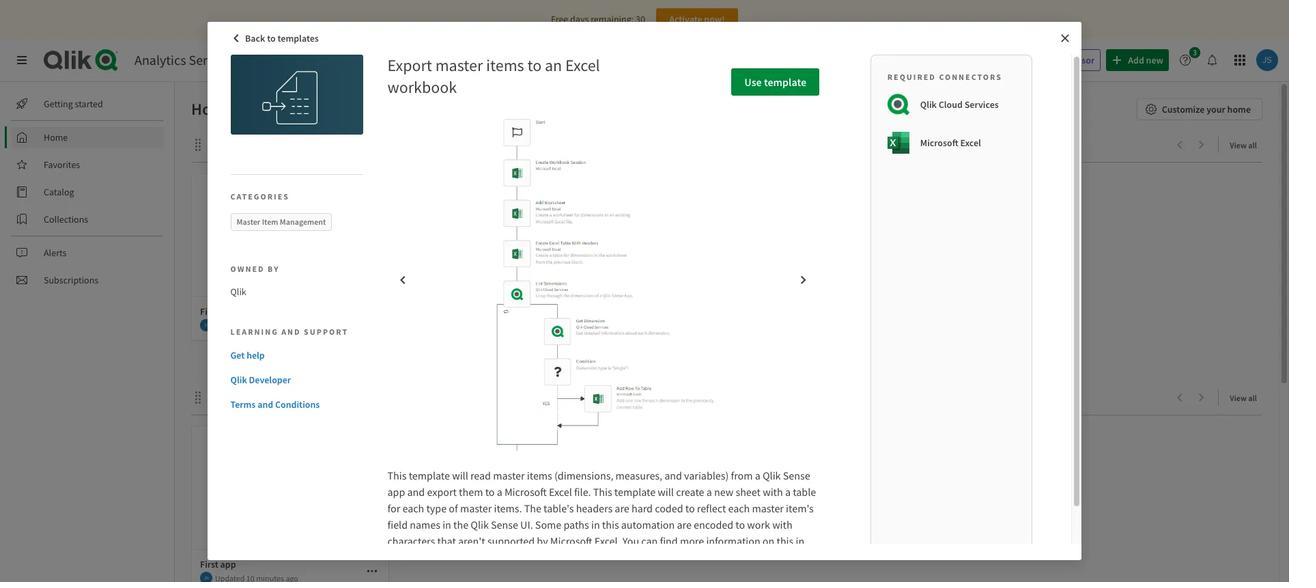 Task type: locate. For each thing, give the bounding box(es) containing it.
0 horizontal spatial will
[[452, 469, 469, 482]]

a
[[755, 469, 761, 482], [497, 485, 503, 499], [707, 485, 712, 499], [786, 485, 791, 499]]

30
[[636, 13, 646, 25]]

qlik up recently
[[231, 373, 247, 386]]

and right the 'terms'
[[258, 398, 273, 410]]

jacob simon element
[[200, 319, 212, 331], [200, 572, 212, 582]]

microsoft down cloud
[[921, 137, 959, 149]]

them
[[459, 485, 483, 499]]

will up them
[[452, 469, 469, 482]]

0 vertical spatial this
[[602, 518, 619, 532]]

jacob simon element for analytics to explore
[[200, 319, 212, 331]]

template right the use at the top right of the page
[[764, 75, 807, 89]]

to down create
[[686, 501, 695, 515]]

2 horizontal spatial this
[[777, 534, 794, 548]]

0 horizontal spatial in
[[443, 518, 451, 532]]

0 vertical spatial with
[[763, 485, 783, 499]]

qlik left cloud
[[921, 98, 937, 111]]

activate
[[670, 13, 703, 25]]

qlik
[[921, 98, 937, 111], [231, 286, 247, 298], [231, 373, 247, 386], [763, 469, 781, 482], [471, 518, 489, 532]]

0 vertical spatial that
[[438, 534, 456, 548]]

by
[[268, 264, 280, 274], [537, 534, 548, 548]]

are
[[615, 501, 630, 515], [677, 518, 692, 532]]

owned
[[231, 264, 265, 274]]

to up information
[[736, 518, 746, 532]]

0 vertical spatial view all
[[1231, 140, 1258, 150]]

1 vertical spatial this
[[777, 534, 794, 548]]

2 vertical spatial excel
[[549, 485, 572, 499]]

move collection image
[[191, 138, 205, 151], [191, 390, 205, 404]]

navigation pane element
[[0, 87, 174, 297]]

1 horizontal spatial this
[[602, 518, 619, 532]]

in down the headers at the bottom
[[592, 518, 600, 532]]

1 jacob simon element from the top
[[200, 319, 212, 331]]

this
[[388, 469, 407, 482], [594, 485, 613, 499]]

app for analytics to explore
[[220, 305, 236, 318]]

that
[[438, 534, 456, 548], [436, 551, 455, 564]]

1 horizontal spatial items
[[527, 469, 553, 482]]

first app
[[200, 305, 236, 318], [200, 558, 236, 570]]

qlik cloud services logo image
[[888, 94, 910, 115]]

conditions
[[275, 398, 320, 410]]

started
[[75, 98, 103, 110]]

items left an
[[487, 55, 524, 76]]

0 horizontal spatial items
[[487, 55, 524, 76]]

minutes
[[256, 320, 284, 330]]

the down characters
[[388, 551, 403, 564]]

services
[[189, 51, 236, 68], [965, 98, 999, 111]]

home down analytics services element
[[191, 98, 233, 120]]

1 horizontal spatial each
[[729, 501, 750, 515]]

home link
[[11, 126, 164, 148]]

2 jacob simon element from the top
[[200, 572, 212, 582]]

1 each from the left
[[403, 501, 424, 515]]

1 view all from the top
[[1231, 140, 1258, 150]]

home
[[191, 98, 233, 120], [44, 131, 68, 143]]

0 vertical spatial template
[[764, 75, 807, 89]]

2 horizontal spatial in
[[796, 534, 805, 548]]

0 horizontal spatial template
[[409, 469, 450, 482]]

1 view all link from the top
[[1231, 136, 1263, 153]]

1 vertical spatial first app
[[200, 558, 236, 570]]

1 move collection image from the top
[[191, 138, 205, 151]]

microsoft up the
[[505, 485, 547, 499]]

1 vertical spatial view all
[[1231, 393, 1258, 403]]

view for recently used
[[1231, 393, 1247, 403]]

in down of
[[443, 518, 451, 532]]

the
[[454, 518, 469, 532], [388, 551, 403, 564]]

1 vertical spatial template
[[409, 469, 450, 482]]

that left aren't
[[438, 534, 456, 548]]

and up create
[[665, 469, 682, 482]]

this up for at the left bottom of page
[[388, 469, 407, 482]]

can
[[642, 534, 658, 548]]

each right for at the left bottom of page
[[403, 501, 424, 515]]

0 vertical spatial move collection image
[[191, 138, 205, 151]]

0 vertical spatial jacob simon element
[[200, 319, 212, 331]]

1 horizontal spatial analytics
[[210, 137, 264, 154]]

0 horizontal spatial this
[[388, 469, 407, 482]]

to left an
[[528, 55, 542, 76]]

learning and support
[[231, 326, 348, 337]]

2 vertical spatial app
[[220, 558, 236, 570]]

in right on in the right bottom of the page
[[796, 534, 805, 548]]

will
[[452, 469, 469, 482], [658, 485, 674, 499]]

analytics services
[[135, 51, 236, 68]]

0 vertical spatial first app
[[200, 305, 236, 318]]

to inside home main content
[[267, 137, 279, 154]]

move collection image for recently
[[191, 390, 205, 404]]

to learn more, see this
[[493, 551, 599, 564]]

1 vertical spatial app
[[388, 485, 405, 499]]

jacob simon image inside the first app link
[[200, 572, 212, 582]]

1 horizontal spatial will
[[658, 485, 674, 499]]

2 first app from the top
[[200, 558, 236, 570]]

to inside button
[[267, 32, 276, 44]]

the down of
[[454, 518, 469, 532]]

insight
[[1034, 54, 1062, 66]]

1 vertical spatial services
[[965, 98, 999, 111]]

microsoft
[[921, 137, 959, 149], [505, 485, 547, 499], [551, 534, 593, 548]]

by inside this template will read master items (dimensions, measures, and variables) from a qlik sense app and export them to a microsoft excel file. this template will create a new sheet with a table for each type of master items. the table's headers are hard coded to reflect each master item's field names in the qlik sense ui. some paths in this automation are encoded to work with characters that aren't supported by microsoft excel. you can find more information on this in the article that follows.
[[537, 534, 548, 548]]

this right see
[[580, 551, 597, 564]]

2 vertical spatial template
[[615, 485, 656, 499]]

items up the
[[527, 469, 553, 482]]

2 vertical spatial microsoft
[[551, 534, 593, 548]]

master item management
[[237, 217, 326, 227]]

1 vertical spatial are
[[677, 518, 692, 532]]

owned by
[[231, 264, 280, 274]]

1 vertical spatial jacob simon element
[[200, 572, 212, 582]]

export
[[388, 55, 432, 76]]

1 horizontal spatial are
[[677, 518, 692, 532]]

to left explore
[[267, 137, 279, 154]]

this template will read master items (dimensions, measures, and variables) from a qlik sense app and export them to a microsoft excel file. this template will create a new sheet with a table for each type of master items. the table's headers are hard coded to reflect each master item's field names in the qlik sense ui. some paths in this automation are encoded to work with characters that aren't supported by microsoft excel. you can find more information on this in the article that follows.
[[388, 469, 817, 564]]

2 horizontal spatial template
[[764, 75, 807, 89]]

subscriptions link
[[11, 269, 164, 291]]

2 first from the top
[[200, 558, 218, 570]]

hard
[[632, 501, 653, 515]]

0 vertical spatial sense
[[783, 469, 811, 482]]

in
[[443, 518, 451, 532], [592, 518, 600, 532], [796, 534, 805, 548]]

that right article
[[436, 551, 455, 564]]

1 horizontal spatial this
[[594, 485, 613, 499]]

0 vertical spatial by
[[268, 264, 280, 274]]

encoded
[[694, 518, 734, 532]]

to inside export master items to an excel workbook
[[528, 55, 542, 76]]

1 all from the top
[[1249, 140, 1258, 150]]

0 vertical spatial first
[[200, 305, 218, 318]]

0 vertical spatial analytics
[[135, 51, 186, 68]]

2 jacob simon image from the top
[[200, 572, 212, 582]]

app
[[220, 305, 236, 318], [388, 485, 405, 499], [220, 558, 236, 570]]

microsoft up see
[[551, 534, 593, 548]]

0 horizontal spatial microsoft
[[505, 485, 547, 499]]

template up export
[[409, 469, 450, 482]]

1 jacob simon image from the top
[[200, 319, 212, 331]]

1 vertical spatial by
[[537, 534, 548, 548]]

are left hard
[[615, 501, 630, 515]]

excel right an
[[566, 55, 600, 76]]

follows.
[[457, 551, 493, 564]]

advisor
[[1064, 54, 1095, 66]]

0 horizontal spatial by
[[268, 264, 280, 274]]

services down back to templates button
[[189, 51, 236, 68]]

0 horizontal spatial analytics
[[135, 51, 186, 68]]

first for analytics to explore
[[200, 305, 218, 318]]

remaining:
[[591, 13, 634, 25]]

master up workbook
[[436, 55, 483, 76]]

export
[[427, 485, 457, 499]]

2 view from the top
[[1231, 393, 1247, 403]]

1 vertical spatial view
[[1231, 393, 1247, 403]]

1 vertical spatial items
[[527, 469, 553, 482]]

create
[[676, 485, 705, 499]]

0 horizontal spatial are
[[615, 501, 630, 515]]

home up favorites
[[44, 131, 68, 143]]

app for recently used
[[220, 558, 236, 570]]

2 move collection image from the top
[[191, 390, 205, 404]]

all for analytics to explore
[[1249, 140, 1258, 150]]

excel up table's
[[549, 485, 572, 499]]

are up more
[[677, 518, 692, 532]]

by right owned
[[268, 264, 280, 274]]

sense up the table
[[783, 469, 811, 482]]

will up coded
[[658, 485, 674, 499]]

0 horizontal spatial services
[[189, 51, 236, 68]]

0 vertical spatial app
[[220, 305, 236, 318]]

jacob simon image
[[200, 319, 212, 331], [200, 572, 212, 582]]

qlik for qlik
[[231, 286, 247, 298]]

2 view all from the top
[[1231, 393, 1258, 403]]

view all link for recently used
[[1231, 389, 1263, 406]]

each down sheet
[[729, 501, 750, 515]]

1 vertical spatial that
[[436, 551, 455, 564]]

with
[[763, 485, 783, 499], [773, 518, 793, 532]]

1 vertical spatial first
[[200, 558, 218, 570]]

analytics for analytics to explore
[[210, 137, 264, 154]]

home main content
[[169, 82, 1290, 582]]

analytics
[[135, 51, 186, 68], [210, 137, 264, 154]]

back to templates button
[[228, 27, 326, 49]]

1 vertical spatial view all link
[[1231, 389, 1263, 406]]

items.
[[494, 501, 522, 515]]

qlik inside qlik developer link
[[231, 373, 247, 386]]

terms and conditions
[[231, 398, 320, 410]]

get help
[[231, 349, 265, 361]]

1 vertical spatial sense
[[491, 518, 519, 532]]

recently used
[[210, 389, 292, 407]]

measures,
[[616, 469, 663, 482]]

with up on in the right bottom of the page
[[773, 518, 793, 532]]

analytics inside home main content
[[210, 137, 264, 154]]

more,
[[534, 551, 560, 564]]

.
[[683, 551, 685, 564]]

0 vertical spatial view
[[1231, 140, 1247, 150]]

to down read
[[486, 485, 495, 499]]

0 vertical spatial all
[[1249, 140, 1258, 150]]

1 first from the top
[[200, 305, 218, 318]]

home
[[1228, 103, 1252, 115]]

with right sheet
[[763, 485, 783, 499]]

view all link for analytics to explore
[[1231, 136, 1263, 153]]

favorites link
[[11, 154, 164, 176]]

0 horizontal spatial the
[[388, 551, 403, 564]]

customize your home button
[[1137, 98, 1263, 120]]

this up excel. at bottom
[[602, 518, 619, 532]]

use
[[745, 75, 762, 89]]

1 vertical spatial jacob simon image
[[200, 572, 212, 582]]

customize
[[1163, 103, 1206, 115]]

0 horizontal spatial each
[[403, 501, 424, 515]]

excel down qlik cloud services
[[961, 137, 982, 149]]

services down connectors
[[965, 98, 999, 111]]

jacob simon element inside the first app link
[[200, 572, 212, 582]]

template down 'measures,'
[[615, 485, 656, 499]]

1 first app from the top
[[200, 305, 236, 318]]

to
[[495, 551, 506, 564]]

alerts
[[44, 247, 67, 259]]

2 each from the left
[[729, 501, 750, 515]]

2 view all link from the top
[[1231, 389, 1263, 406]]

1 horizontal spatial template
[[615, 485, 656, 499]]

1 horizontal spatial services
[[965, 98, 999, 111]]

0 horizontal spatial home
[[44, 131, 68, 143]]

ago
[[286, 320, 298, 330]]

0 vertical spatial excel
[[566, 55, 600, 76]]

home inside home main content
[[191, 98, 233, 120]]

qlik developer
[[231, 373, 291, 386]]

0 vertical spatial jacob simon image
[[200, 319, 212, 331]]

qlik developer link
[[231, 373, 358, 386]]

0 horizontal spatial sense
[[491, 518, 519, 532]]

items
[[487, 55, 524, 76], [527, 469, 553, 482]]

master
[[436, 55, 483, 76], [493, 469, 525, 482], [460, 501, 492, 515], [753, 501, 784, 515]]

1 horizontal spatial the
[[454, 518, 469, 532]]

1 vertical spatial home
[[44, 131, 68, 143]]

by up to learn more, see this
[[537, 534, 548, 548]]

catalog link
[[11, 181, 164, 203]]

developer
[[249, 373, 291, 386]]

0 vertical spatial items
[[487, 55, 524, 76]]

first app for analytics to explore
[[200, 305, 236, 318]]

template
[[764, 75, 807, 89], [409, 469, 450, 482], [615, 485, 656, 499]]

this up the headers at the bottom
[[594, 485, 613, 499]]

2 vertical spatial this
[[580, 551, 597, 564]]

close sidebar menu image
[[16, 55, 27, 66]]

1 horizontal spatial home
[[191, 98, 233, 120]]

this
[[602, 518, 619, 532], [777, 534, 794, 548], [580, 551, 597, 564]]

0 vertical spatial home
[[191, 98, 233, 120]]

0 vertical spatial view all link
[[1231, 136, 1263, 153]]

0 vertical spatial microsoft
[[921, 137, 959, 149]]

this right on in the right bottom of the page
[[777, 534, 794, 548]]

sense down items.
[[491, 518, 519, 532]]

0 vertical spatial the
[[454, 518, 469, 532]]

close image
[[1060, 33, 1071, 44]]

the
[[524, 501, 542, 515]]

template inside button
[[764, 75, 807, 89]]

1 vertical spatial will
[[658, 485, 674, 499]]

to right back
[[267, 32, 276, 44]]

1 vertical spatial analytics
[[210, 137, 264, 154]]

sense
[[783, 469, 811, 482], [491, 518, 519, 532]]

ask insight advisor
[[1018, 54, 1095, 66]]

a right from
[[755, 469, 761, 482]]

excel inside this template will read master items (dimensions, measures, and variables) from a qlik sense app and export them to a microsoft excel file. this template will create a new sheet with a table for each type of master items. the table's headers are hard coded to reflect each master item's field names in the qlik sense ui. some paths in this automation are encoded to work with characters that aren't supported by microsoft excel. you can find more information on this in the article that follows.
[[549, 485, 572, 499]]

1 horizontal spatial by
[[537, 534, 548, 548]]

previous image image
[[398, 275, 409, 286]]

1 horizontal spatial sense
[[783, 469, 811, 482]]

learn
[[508, 551, 531, 564]]

1 vertical spatial all
[[1249, 393, 1258, 403]]

2 all from the top
[[1249, 393, 1258, 403]]

2 horizontal spatial microsoft
[[921, 137, 959, 149]]

1 view from the top
[[1231, 140, 1247, 150]]

analytics to explore
[[210, 137, 326, 154]]

1 vertical spatial move collection image
[[191, 390, 205, 404]]

qlik down owned
[[231, 286, 247, 298]]

1 horizontal spatial microsoft
[[551, 534, 593, 548]]



Task type: describe. For each thing, give the bounding box(es) containing it.
required connectors
[[888, 72, 1003, 82]]

items inside export master items to an excel workbook
[[487, 55, 524, 76]]

view all for recently used
[[1231, 393, 1258, 403]]

activate now! link
[[657, 8, 739, 30]]

Search text field
[[769, 49, 987, 71]]

0 vertical spatial services
[[189, 51, 236, 68]]

excel.
[[595, 534, 621, 548]]

catalog
[[44, 186, 74, 198]]

and inside 'link'
[[258, 398, 273, 410]]

1 vertical spatial microsoft
[[505, 485, 547, 499]]

more
[[680, 534, 705, 548]]

1 vertical spatial excel
[[961, 137, 982, 149]]

file.
[[575, 485, 591, 499]]

characters
[[388, 534, 435, 548]]

1 vertical spatial the
[[388, 551, 403, 564]]

supported
[[488, 534, 535, 548]]

master inside export master items to an excel workbook
[[436, 55, 483, 76]]

10
[[247, 320, 255, 330]]

back to templates
[[245, 32, 319, 44]]

connectors
[[940, 72, 1003, 82]]

learning
[[231, 326, 279, 337]]

names
[[410, 518, 441, 532]]

0 vertical spatial this
[[388, 469, 407, 482]]

cloud
[[939, 98, 963, 111]]

information
[[707, 534, 761, 548]]

subscriptions
[[44, 274, 99, 286]]

for
[[388, 501, 401, 515]]

master down them
[[460, 501, 492, 515]]

getting started link
[[11, 93, 164, 115]]

ask insight advisor button
[[995, 49, 1101, 71]]

collections link
[[11, 208, 164, 230]]

support
[[304, 326, 348, 337]]

jacob simon image for analytics to explore
[[200, 319, 212, 331]]

favorites
[[44, 159, 80, 171]]

qlik up aren't
[[471, 518, 489, 532]]

export master items to an excel workbook
[[388, 55, 600, 98]]

analytics for analytics services
[[135, 51, 186, 68]]

article
[[405, 551, 434, 564]]

use template button
[[732, 68, 820, 96]]

first app link
[[192, 426, 389, 582]]

headers
[[576, 501, 613, 515]]

move collection image for analytics
[[191, 138, 205, 151]]

back
[[245, 32, 265, 44]]

microsoft excel logo image
[[888, 132, 910, 154]]

home inside home link
[[44, 131, 68, 143]]

ui.
[[521, 518, 533, 532]]

get
[[231, 349, 245, 361]]

jacob simon element for recently used
[[200, 572, 212, 582]]

required
[[888, 72, 937, 82]]

aren't
[[458, 534, 485, 548]]

jacob simon image for recently used
[[200, 572, 212, 582]]

master right read
[[493, 469, 525, 482]]

terms and conditions link
[[231, 397, 358, 411]]

0 vertical spatial will
[[452, 469, 469, 482]]

of
[[449, 501, 458, 515]]

recently used link
[[210, 389, 298, 407]]

first for recently used
[[200, 558, 218, 570]]

qlik right from
[[763, 469, 781, 482]]

a left the table
[[786, 485, 791, 499]]

customize your home
[[1163, 103, 1252, 115]]

item
[[262, 217, 278, 227]]

(dimensions,
[[555, 469, 614, 482]]

help
[[247, 349, 265, 361]]

and left export
[[408, 485, 425, 499]]

free days remaining: 30
[[551, 13, 646, 25]]

collections
[[44, 213, 88, 225]]

app inside this template will read master items (dimensions, measures, and variables) from a qlik sense app and export them to a microsoft excel file. this template will create a new sheet with a table for each type of master items. the table's headers are hard coded to reflect each master item's field names in the qlik sense ui. some paths in this automation are encoded to work with characters that aren't supported by microsoft excel. you can find more information on this in the article that follows.
[[388, 485, 405, 499]]

qlik cloud services
[[921, 98, 999, 111]]

find
[[660, 534, 678, 548]]

a left new
[[707, 485, 712, 499]]

next image image
[[799, 275, 810, 286]]

workbook
[[388, 77, 457, 98]]

1 vertical spatial this
[[594, 485, 613, 499]]

alerts link
[[11, 242, 164, 264]]

1 vertical spatial with
[[773, 518, 793, 532]]

activate now!
[[670, 13, 725, 25]]

terms
[[231, 398, 256, 410]]

template for use
[[764, 75, 807, 89]]

new
[[715, 485, 734, 499]]

management
[[280, 217, 326, 227]]

view all for analytics to explore
[[1231, 140, 1258, 150]]

type
[[427, 501, 447, 515]]

1 horizontal spatial in
[[592, 518, 600, 532]]

automation
[[622, 518, 675, 532]]

coded
[[655, 501, 684, 515]]

master
[[237, 217, 261, 227]]

0 horizontal spatial this
[[580, 551, 597, 564]]

your
[[1207, 103, 1226, 115]]

recently
[[210, 389, 261, 407]]

excel inside export master items to an excel workbook
[[566, 55, 600, 76]]

all for recently used
[[1249, 393, 1258, 403]]

template for this
[[409, 469, 450, 482]]

sheet
[[736, 485, 761, 499]]

on
[[763, 534, 775, 548]]

read
[[471, 469, 491, 482]]

view for analytics to explore
[[1231, 140, 1247, 150]]

export master items to an excel workbook image
[[231, 55, 364, 135]]

and up the get help link
[[282, 326, 301, 337]]

use template
[[745, 75, 807, 89]]

first app for recently used
[[200, 558, 236, 570]]

items inside this template will read master items (dimensions, measures, and variables) from a qlik sense app and export them to a microsoft excel file. this template will create a new sheet with a table for each type of master items. the table's headers are hard coded to reflect each master item's field names in the qlik sense ui. some paths in this automation are encoded to work with characters that aren't supported by microsoft excel. you can find more information on this in the article that follows.
[[527, 469, 553, 482]]

qlik for qlik cloud services
[[921, 98, 937, 111]]

analytics services element
[[135, 51, 236, 68]]

0 vertical spatial are
[[615, 501, 630, 515]]

getting
[[44, 98, 73, 110]]

days
[[571, 13, 589, 25]]

explore
[[282, 137, 326, 154]]

a up items.
[[497, 485, 503, 499]]

master up work at bottom
[[753, 501, 784, 515]]

analytics to explore link
[[210, 137, 331, 154]]

an
[[545, 55, 562, 76]]

used
[[264, 389, 292, 407]]

qlik for qlik developer
[[231, 373, 247, 386]]

table
[[793, 485, 817, 499]]



Task type: vqa. For each thing, say whether or not it's contained in the screenshot.
Tenant Administration
no



